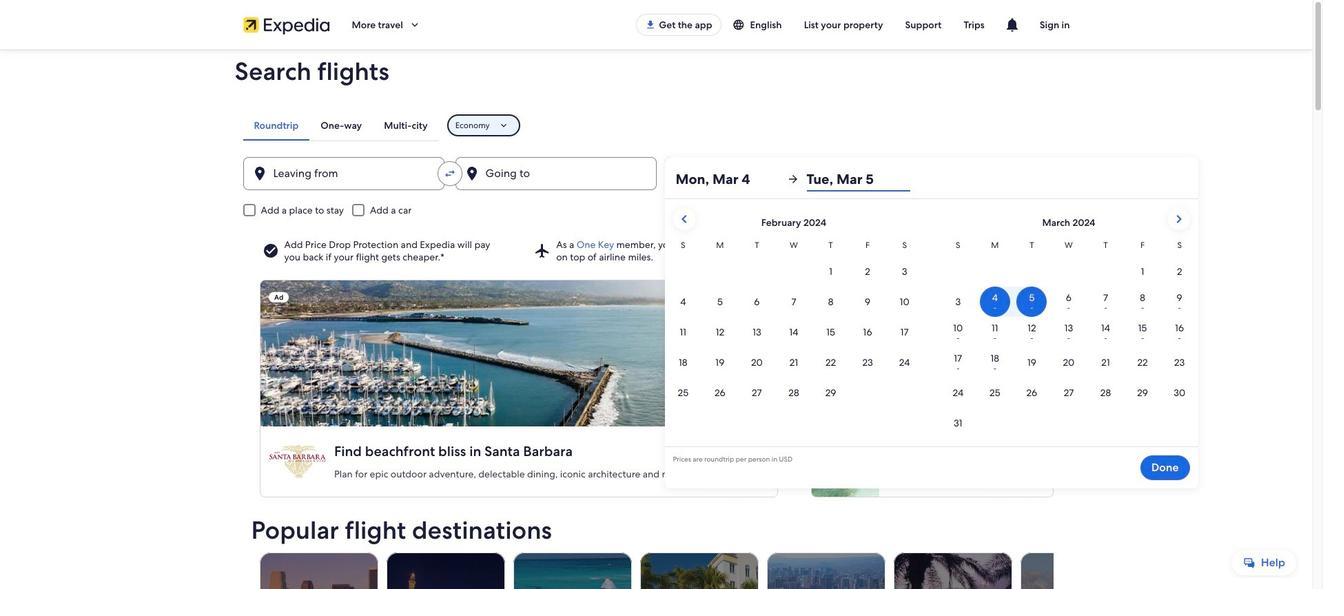 Task type: vqa. For each thing, say whether or not it's contained in the screenshot.
Previous month Icon in the top right of the page
yes



Task type: describe. For each thing, give the bounding box(es) containing it.
more travel image
[[409, 19, 421, 31]]

los angeles flights image
[[260, 553, 378, 590]]

swap origin and destination values image
[[444, 168, 456, 180]]

communication center icon image
[[1004, 17, 1021, 33]]

popular flight destinations region
[[243, 517, 1139, 590]]

cancun flights image
[[513, 553, 632, 590]]

next month image
[[1171, 211, 1188, 228]]

honolulu flights image
[[767, 553, 886, 590]]

orlando flights image
[[894, 553, 1012, 590]]

previous month image
[[676, 211, 693, 228]]

las vegas flights image
[[386, 553, 505, 590]]

miami flights image
[[640, 553, 759, 590]]

expedia logo image
[[243, 15, 330, 34]]



Task type: locate. For each thing, give the bounding box(es) containing it.
main content
[[0, 50, 1314, 590]]

download the app button image
[[646, 19, 657, 30]]

tab list
[[243, 110, 439, 141]]

small image
[[733, 19, 751, 31]]

new york flights image
[[1021, 553, 1139, 590]]



